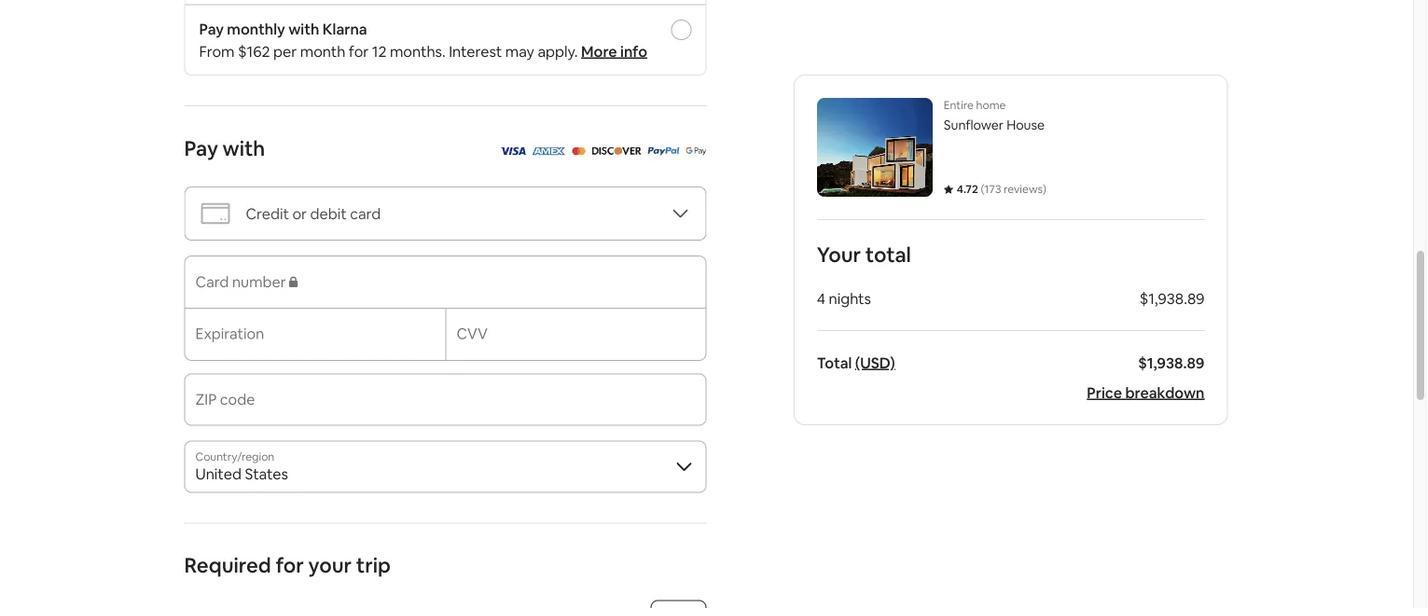 Task type: locate. For each thing, give the bounding box(es) containing it.
4.72 ( 173 reviews )
[[957, 182, 1047, 196]]

with up credit
[[223, 135, 265, 161]]

for left 12
[[349, 42, 369, 61]]

4.72
[[957, 182, 978, 196]]

credit
[[246, 204, 289, 223]]

for inside pay monthly with klarna from $162 per month for 12 months. interest may apply. more info
[[349, 42, 369, 61]]

2 american express card image from the top
[[532, 147, 566, 155]]

for
[[349, 42, 369, 61], [276, 552, 304, 579]]

with
[[288, 19, 319, 38], [223, 135, 265, 161]]

your total
[[817, 241, 911, 268]]

american express card image
[[532, 140, 566, 160], [532, 147, 566, 155]]

with up per
[[288, 19, 319, 38]]

1 vertical spatial $1,938.89
[[1138, 353, 1205, 372]]

more info button
[[581, 42, 647, 61]]

None radio
[[671, 20, 692, 40]]

for left your
[[276, 552, 304, 579]]

0 vertical spatial with
[[288, 19, 319, 38]]

visa card image left mastercard image
[[499, 140, 526, 160]]

(usd) button
[[855, 353, 895, 372]]

4 nights
[[817, 289, 871, 308]]

months.
[[390, 42, 446, 61]]

required
[[184, 552, 271, 579]]

visa card image
[[499, 140, 526, 160], [499, 147, 526, 155]]

$1,938.89 for total
[[1138, 353, 1205, 372]]

total
[[817, 353, 852, 372]]

google pay image right paypal icon
[[686, 147, 707, 155]]

breakdown
[[1125, 383, 1205, 402]]

pay inside pay monthly with klarna from $162 per month for 12 months. interest may apply. more info
[[199, 19, 224, 38]]

0 vertical spatial $1,938.89
[[1140, 289, 1205, 308]]

american express card image left mastercard icon
[[532, 147, 566, 155]]

2 google pay image from the top
[[686, 147, 707, 155]]

sunflower
[[944, 117, 1004, 133]]

more
[[581, 42, 617, 61]]

nights
[[829, 289, 871, 308]]

1 vertical spatial with
[[223, 135, 265, 161]]

$1,938.89
[[1140, 289, 1205, 308], [1138, 353, 1205, 372]]

discover card image right mastercard icon
[[591, 147, 642, 155]]

pay for pay monthly with klarna from $162 per month for 12 months. interest may apply. more info
[[199, 19, 224, 38]]

2 discover card image from the top
[[591, 147, 642, 155]]

entire home sunflower house
[[944, 98, 1045, 133]]

1 google pay image from the top
[[686, 140, 707, 160]]

home
[[976, 98, 1006, 112]]

required for your trip
[[184, 552, 391, 579]]

discover card image right mastercard image
[[591, 140, 642, 160]]

1 horizontal spatial for
[[349, 42, 369, 61]]

1 vertical spatial pay
[[184, 135, 218, 161]]

paypal image
[[647, 147, 680, 155]]

total (usd)
[[817, 353, 895, 372]]

1 vertical spatial for
[[276, 552, 304, 579]]

173
[[984, 182, 1001, 196]]

pay up credit card 'icon'
[[184, 135, 218, 161]]

discover card image
[[591, 140, 642, 160], [591, 147, 642, 155]]

google pay image right paypal image
[[686, 140, 707, 160]]

google pay image
[[686, 140, 707, 160], [686, 147, 707, 155]]

visa card image left mastercard icon
[[499, 147, 526, 155]]

with inside pay monthly with klarna from $162 per month for 12 months. interest may apply. more info
[[288, 19, 319, 38]]

None text field
[[195, 398, 696, 417]]

credit or debit card
[[246, 204, 381, 223]]

info
[[620, 42, 647, 61]]

0 vertical spatial pay
[[199, 19, 224, 38]]

pay
[[199, 19, 224, 38], [184, 135, 218, 161]]

american express card image left mastercard image
[[532, 140, 566, 160]]

klarna
[[323, 19, 367, 38]]

0 vertical spatial for
[[349, 42, 369, 61]]

united states button
[[184, 441, 707, 493]]

pay up from on the top left of page
[[199, 19, 224, 38]]

month
[[300, 42, 346, 61]]

1 horizontal spatial with
[[288, 19, 319, 38]]

0 horizontal spatial for
[[276, 552, 304, 579]]



Task type: describe. For each thing, give the bounding box(es) containing it.
monthly
[[227, 19, 285, 38]]

2 visa card image from the top
[[499, 147, 526, 155]]

paypal image
[[647, 140, 680, 160]]

card
[[350, 204, 381, 223]]

entire
[[944, 98, 974, 112]]

4
[[817, 289, 826, 308]]

from
[[199, 42, 235, 61]]

united states element
[[184, 441, 707, 493]]

price
[[1087, 383, 1122, 402]]

per
[[273, 42, 297, 61]]

(
[[981, 182, 984, 196]]

1 discover card image from the top
[[591, 140, 642, 160]]

$1,938.89 for 4 nights
[[1140, 289, 1205, 308]]

price breakdown button
[[1087, 383, 1205, 402]]

your
[[308, 552, 352, 579]]

house
[[1007, 117, 1045, 133]]

pay with
[[184, 135, 265, 161]]

mastercard image
[[572, 140, 586, 160]]

may
[[505, 42, 535, 61]]

apply.
[[538, 42, 578, 61]]

trip
[[356, 552, 391, 579]]

your
[[817, 241, 861, 268]]

0 horizontal spatial with
[[223, 135, 265, 161]]

$162
[[238, 42, 270, 61]]

or
[[292, 204, 307, 223]]

)
[[1043, 182, 1047, 196]]

reviews
[[1004, 182, 1043, 196]]

united
[[195, 465, 242, 484]]

pay for pay with
[[184, 135, 218, 161]]

(usd)
[[855, 353, 895, 372]]

interest
[[449, 42, 502, 61]]

1 visa card image from the top
[[499, 140, 526, 160]]

price breakdown
[[1087, 383, 1205, 402]]

debit
[[310, 204, 347, 223]]

total
[[866, 241, 911, 268]]

states
[[245, 465, 288, 484]]

credit card image
[[200, 198, 231, 229]]

credit or debit card button
[[184, 187, 707, 241]]

united states
[[195, 465, 288, 484]]

1 american express card image from the top
[[532, 140, 566, 160]]

mastercard image
[[572, 147, 586, 155]]

pay monthly with klarna from $162 per month for 12 months. interest may apply. more info
[[199, 19, 647, 61]]

12
[[372, 42, 387, 61]]



Task type: vqa. For each thing, say whether or not it's contained in the screenshot.
months.
yes



